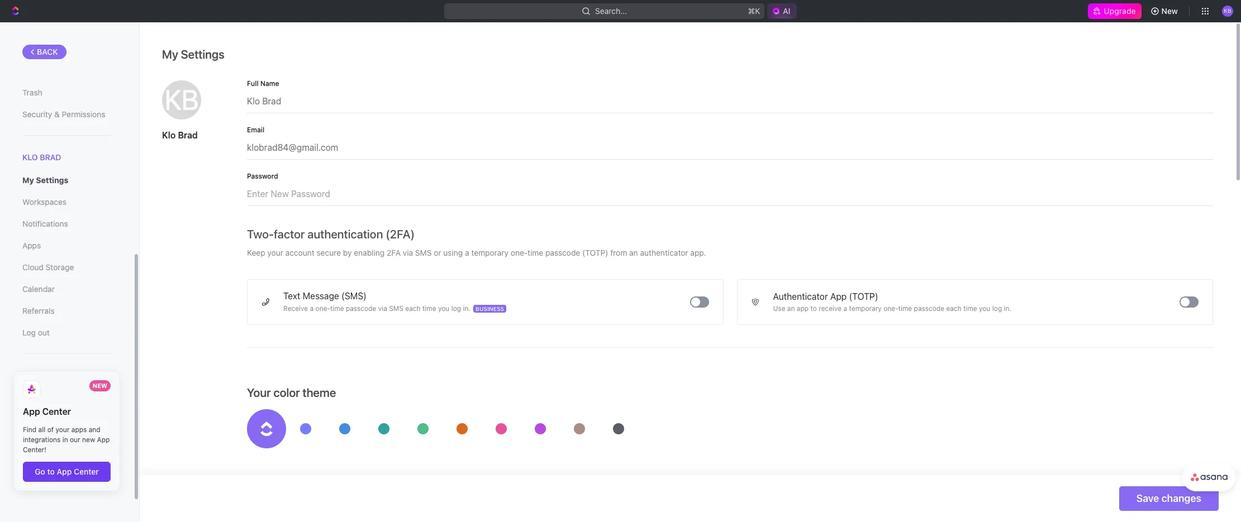Task type: vqa. For each thing, say whether or not it's contained in the screenshot.
Settings link
no



Task type: locate. For each thing, give the bounding box(es) containing it.
1 log from the left
[[452, 305, 461, 313]]

your inside find all of your apps and integrations in our new app center!
[[56, 426, 70, 434]]

sms
[[415, 248, 432, 258], [389, 305, 404, 313]]

log inside "text message (sms) receive a one-time passcode via sms each time you log in. business"
[[452, 305, 461, 313]]

(totp)
[[583, 248, 609, 258], [849, 292, 879, 302]]

ai
[[783, 6, 791, 16]]

2 each from the left
[[947, 305, 962, 313]]

app
[[831, 292, 847, 302], [23, 407, 40, 417], [97, 436, 110, 445], [57, 467, 72, 477]]

app
[[797, 305, 809, 313]]

center down new
[[74, 467, 99, 477]]

1 horizontal spatial temporary
[[849, 305, 882, 313]]

1 vertical spatial via
[[378, 305, 387, 313]]

0 horizontal spatial (totp)
[[583, 248, 609, 258]]

keep
[[247, 248, 265, 258]]

0 vertical spatial temporary
[[472, 248, 509, 258]]

kb
[[1224, 7, 1232, 14], [165, 83, 199, 116]]

1 horizontal spatial log
[[993, 305, 1002, 313]]

our
[[70, 436, 80, 445]]

0 vertical spatial brad
[[178, 130, 198, 140]]

integrations
[[23, 436, 61, 445]]

1 vertical spatial klo brad
[[22, 153, 61, 162]]

authentication
[[308, 228, 383, 241]]

2 log from the left
[[993, 305, 1002, 313]]

apps
[[71, 426, 87, 434]]

one-
[[511, 248, 528, 258], [316, 305, 330, 313], [884, 305, 899, 313]]

0 horizontal spatial in.
[[463, 305, 471, 313]]

1 horizontal spatial my settings
[[162, 48, 225, 61]]

to inside authenticator app (totp) use an app to receive a temporary one-time passcode each time you log in.
[[811, 305, 817, 313]]

changes
[[1162, 493, 1202, 505]]

1 horizontal spatial passcode
[[546, 248, 580, 258]]

1 vertical spatial to
[[47, 467, 55, 477]]

1 vertical spatial center
[[74, 467, 99, 477]]

find all of your apps and integrations in our new app center!
[[23, 426, 110, 455]]

passcode inside authenticator app (totp) use an app to receive a temporary one-time passcode each time you log in.
[[914, 305, 945, 313]]

search...
[[595, 6, 627, 16]]

an right from
[[630, 248, 638, 258]]

0 vertical spatial to
[[811, 305, 817, 313]]

1 horizontal spatial my
[[162, 48, 178, 61]]

save changes
[[1137, 493, 1202, 505]]

0 vertical spatial sms
[[415, 248, 432, 258]]

full
[[247, 79, 259, 88]]

2 horizontal spatial one-
[[884, 305, 899, 313]]

1 horizontal spatial center
[[74, 467, 99, 477]]

via
[[403, 248, 413, 258], [378, 305, 387, 313]]

0 horizontal spatial klo
[[22, 153, 38, 162]]

0 horizontal spatial passcode
[[346, 305, 376, 313]]

a right the using
[[465, 248, 469, 258]]

business
[[476, 306, 504, 313]]

app down and
[[97, 436, 110, 445]]

2 horizontal spatial passcode
[[914, 305, 945, 313]]

a down message
[[310, 305, 314, 313]]

1 vertical spatial my
[[22, 176, 34, 185]]

1 horizontal spatial an
[[788, 305, 795, 313]]

email
[[247, 126, 265, 134]]

0 vertical spatial center
[[42, 407, 71, 417]]

new
[[1162, 6, 1178, 16], [93, 382, 107, 390]]

1 vertical spatial brad
[[40, 153, 61, 162]]

0 horizontal spatial each
[[405, 305, 421, 313]]

app up receive
[[831, 292, 847, 302]]

temporary
[[472, 248, 509, 258], [849, 305, 882, 313]]

1 horizontal spatial kb
[[1224, 7, 1232, 14]]

1 vertical spatial klo
[[22, 153, 38, 162]]

1 each from the left
[[405, 305, 421, 313]]

center inside button
[[74, 467, 99, 477]]

1 horizontal spatial new
[[1162, 6, 1178, 16]]

1 you from the left
[[438, 305, 450, 313]]

to right app
[[811, 305, 817, 313]]

1 horizontal spatial each
[[947, 305, 962, 313]]

2 you from the left
[[979, 305, 991, 313]]

2 in. from the left
[[1004, 305, 1012, 313]]

temporary right receive
[[849, 305, 882, 313]]

2 horizontal spatial a
[[844, 305, 848, 313]]

0 horizontal spatial center
[[42, 407, 71, 417]]

your
[[267, 248, 283, 258], [56, 426, 70, 434]]

in. inside authenticator app (totp) use an app to receive a temporary one-time passcode each time you log in.
[[1004, 305, 1012, 313]]

time
[[528, 248, 544, 258], [330, 305, 344, 313], [423, 305, 436, 313], [899, 305, 912, 313], [964, 305, 978, 313]]

0 horizontal spatial new
[[93, 382, 107, 390]]

enabling
[[354, 248, 385, 258]]

receive
[[819, 305, 842, 313]]

calendar link
[[22, 280, 111, 299]]

a
[[465, 248, 469, 258], [310, 305, 314, 313], [844, 305, 848, 313]]

0 horizontal spatial my
[[22, 176, 34, 185]]

0 vertical spatial via
[[403, 248, 413, 258]]

log
[[452, 305, 461, 313], [993, 305, 1002, 313]]

1 vertical spatial settings
[[36, 176, 68, 185]]

app.
[[691, 248, 706, 258]]

available on business plans or higher element
[[474, 305, 507, 313]]

1 horizontal spatial settings
[[181, 48, 225, 61]]

&
[[54, 110, 60, 119]]

1 in. from the left
[[463, 305, 471, 313]]

0 horizontal spatial a
[[310, 305, 314, 313]]

1 vertical spatial temporary
[[849, 305, 882, 313]]

settings
[[181, 48, 225, 61], [36, 176, 68, 185]]

passcode inside "text message (sms) receive a one-time passcode via sms each time you log in. business"
[[346, 305, 376, 313]]

1 vertical spatial my settings
[[22, 176, 68, 185]]

1 horizontal spatial in.
[[1004, 305, 1012, 313]]

0 horizontal spatial your
[[56, 426, 70, 434]]

each inside "text message (sms) receive a one-time passcode via sms each time you log in. business"
[[405, 305, 421, 313]]

your right keep
[[267, 248, 283, 258]]

referrals link
[[22, 302, 111, 321]]

0 horizontal spatial kb
[[165, 83, 199, 116]]

1 vertical spatial your
[[56, 426, 70, 434]]

receive
[[283, 305, 308, 313]]

0 horizontal spatial sms
[[389, 305, 404, 313]]

0 horizontal spatial settings
[[36, 176, 68, 185]]

1 horizontal spatial klo
[[162, 130, 176, 140]]

0 horizontal spatial one-
[[316, 305, 330, 313]]

an
[[630, 248, 638, 258], [788, 305, 795, 313]]

secure
[[317, 248, 341, 258]]

my
[[162, 48, 178, 61], [22, 176, 34, 185]]

your
[[247, 386, 271, 400]]

Enter New Password field
[[247, 180, 1214, 206]]

0 horizontal spatial you
[[438, 305, 450, 313]]

a inside authenticator app (totp) use an app to receive a temporary one-time passcode each time you log in.
[[844, 305, 848, 313]]

to right go on the bottom
[[47, 467, 55, 477]]

0 horizontal spatial my settings
[[22, 176, 68, 185]]

temporary right the using
[[472, 248, 509, 258]]

0 vertical spatial my settings
[[162, 48, 225, 61]]

1 horizontal spatial (totp)
[[849, 292, 879, 302]]

of
[[47, 426, 54, 434]]

0 horizontal spatial log
[[452, 305, 461, 313]]

1 horizontal spatial you
[[979, 305, 991, 313]]

my settings
[[162, 48, 225, 61], [22, 176, 68, 185]]

you
[[438, 305, 450, 313], [979, 305, 991, 313]]

1 vertical spatial an
[[788, 305, 795, 313]]

1 vertical spatial sms
[[389, 305, 404, 313]]

permissions
[[62, 110, 105, 119]]

trash link
[[22, 83, 111, 102]]

0 vertical spatial kb
[[1224, 7, 1232, 14]]

to
[[811, 305, 817, 313], [47, 467, 55, 477]]

Enter Email text field
[[247, 134, 1214, 159]]

klo
[[162, 130, 176, 140], [22, 153, 38, 162]]

0 vertical spatial new
[[1162, 6, 1178, 16]]

save changes button
[[1120, 487, 1219, 512]]

0 horizontal spatial to
[[47, 467, 55, 477]]

save
[[1137, 493, 1160, 505]]

passcode
[[546, 248, 580, 258], [346, 305, 376, 313], [914, 305, 945, 313]]

0 vertical spatial klo brad
[[162, 130, 198, 140]]

center up the of
[[42, 407, 71, 417]]

each
[[405, 305, 421, 313], [947, 305, 962, 313]]

0 horizontal spatial an
[[630, 248, 638, 258]]

new right upgrade
[[1162, 6, 1178, 16]]

1 vertical spatial (totp)
[[849, 292, 879, 302]]

1 horizontal spatial your
[[267, 248, 283, 258]]

klo brad
[[162, 130, 198, 140], [22, 153, 61, 162]]

new up and
[[93, 382, 107, 390]]

app right go on the bottom
[[57, 467, 72, 477]]

new
[[82, 436, 95, 445]]

upgrade
[[1104, 6, 1136, 16]]

0 vertical spatial your
[[267, 248, 283, 258]]

in.
[[463, 305, 471, 313], [1004, 305, 1012, 313]]

1 horizontal spatial to
[[811, 305, 817, 313]]

your up in
[[56, 426, 70, 434]]

and
[[89, 426, 100, 434]]

each inside authenticator app (totp) use an app to receive a temporary one-time passcode each time you log in.
[[947, 305, 962, 313]]

0 horizontal spatial via
[[378, 305, 387, 313]]

1 horizontal spatial sms
[[415, 248, 432, 258]]

via inside "text message (sms) receive a one-time passcode via sms each time you log in. business"
[[378, 305, 387, 313]]

an left app
[[788, 305, 795, 313]]

0 vertical spatial (totp)
[[583, 248, 609, 258]]

a right receive
[[844, 305, 848, 313]]

one- inside "text message (sms) receive a one-time passcode via sms each time you log in. business"
[[316, 305, 330, 313]]

0 vertical spatial klo
[[162, 130, 176, 140]]

brad
[[178, 130, 198, 140], [40, 153, 61, 162]]

a inside "text message (sms) receive a one-time passcode via sms each time you log in. business"
[[310, 305, 314, 313]]



Task type: describe. For each thing, give the bounding box(es) containing it.
you inside authenticator app (totp) use an app to receive a temporary one-time passcode each time you log in.
[[979, 305, 991, 313]]

using
[[444, 248, 463, 258]]

log inside authenticator app (totp) use an app to receive a temporary one-time passcode each time you log in.
[[993, 305, 1002, 313]]

sms inside "text message (sms) receive a one-time passcode via sms each time you log in. business"
[[389, 305, 404, 313]]

apps
[[22, 241, 41, 251]]

authenticator
[[640, 248, 689, 258]]

security & permissions link
[[22, 105, 111, 124]]

account
[[285, 248, 315, 258]]

app inside go to app center button
[[57, 467, 72, 477]]

kb inside dropdown button
[[1224, 7, 1232, 14]]

you inside "text message (sms) receive a one-time passcode via sms each time you log in. business"
[[438, 305, 450, 313]]

in. inside "text message (sms) receive a one-time passcode via sms each time you log in. business"
[[463, 305, 471, 313]]

notifications
[[22, 219, 68, 229]]

(totp) inside authenticator app (totp) use an app to receive a temporary one-time passcode each time you log in.
[[849, 292, 879, 302]]

notifications link
[[22, 215, 111, 234]]

0 vertical spatial an
[[630, 248, 638, 258]]

new button
[[1146, 2, 1185, 20]]

factor
[[274, 228, 305, 241]]

(sms)
[[342, 291, 367, 301]]

log out link
[[22, 324, 111, 343]]

find
[[23, 426, 36, 434]]

authenticator
[[773, 292, 828, 302]]

storage
[[46, 263, 74, 272]]

your color theme
[[247, 386, 336, 400]]

1 horizontal spatial a
[[465, 248, 469, 258]]

workspaces
[[22, 197, 67, 207]]

(2fa)
[[386, 228, 415, 241]]

app center
[[23, 407, 71, 417]]

workspaces link
[[22, 193, 111, 212]]

name
[[260, 79, 279, 88]]

two-
[[247, 228, 274, 241]]

one- inside authenticator app (totp) use an app to receive a temporary one-time passcode each time you log in.
[[884, 305, 899, 313]]

cloud storage
[[22, 263, 74, 272]]

referrals
[[22, 306, 55, 316]]

app inside authenticator app (totp) use an app to receive a temporary one-time passcode each time you log in.
[[831, 292, 847, 302]]

temporary inside authenticator app (totp) use an app to receive a temporary one-time passcode each time you log in.
[[849, 305, 882, 313]]

0 horizontal spatial temporary
[[472, 248, 509, 258]]

password
[[247, 172, 278, 181]]

cloud storage link
[[22, 258, 111, 277]]

2fa
[[387, 248, 401, 258]]

out
[[38, 328, 50, 338]]

kb button
[[1219, 2, 1237, 20]]

security
[[22, 110, 52, 119]]

go to app center
[[35, 467, 99, 477]]

two-factor authentication (2fa)
[[247, 228, 415, 241]]

log
[[22, 328, 36, 338]]

keep your account secure by enabling 2fa via sms or using a temporary one-time passcode (totp) from an authenticator app.
[[247, 248, 706, 258]]

to inside button
[[47, 467, 55, 477]]

0 vertical spatial my
[[162, 48, 178, 61]]

1 vertical spatial kb
[[165, 83, 199, 116]]

1 horizontal spatial brad
[[178, 130, 198, 140]]

back link
[[22, 45, 66, 59]]

1 horizontal spatial klo brad
[[162, 130, 198, 140]]

log out
[[22, 328, 50, 338]]

authenticator app (totp) use an app to receive a temporary one-time passcode each time you log in.
[[773, 292, 1012, 313]]

1 vertical spatial new
[[93, 382, 107, 390]]

all
[[38, 426, 45, 434]]

calendar
[[22, 285, 55, 294]]

new inside button
[[1162, 6, 1178, 16]]

upgrade link
[[1089, 3, 1142, 19]]

app inside find all of your apps and integrations in our new app center!
[[97, 436, 110, 445]]

apps link
[[22, 237, 111, 256]]

0 vertical spatial settings
[[181, 48, 225, 61]]

Enter Username text field
[[247, 87, 1214, 113]]

color
[[274, 386, 300, 400]]

or
[[434, 248, 441, 258]]

trash
[[22, 88, 42, 97]]

from
[[611, 248, 627, 258]]

center!
[[23, 446, 46, 455]]

theme
[[303, 386, 336, 400]]

use
[[773, 305, 786, 313]]

0 horizontal spatial klo brad
[[22, 153, 61, 162]]

1 horizontal spatial via
[[403, 248, 413, 258]]

my settings link
[[22, 171, 111, 190]]

full name
[[247, 79, 279, 88]]

back
[[37, 47, 58, 56]]

cloud
[[22, 263, 44, 272]]

go to app center button
[[23, 462, 111, 482]]

message
[[303, 291, 339, 301]]

in
[[62, 436, 68, 445]]

app up the find
[[23, 407, 40, 417]]

text
[[283, 291, 300, 301]]

⌘k
[[748, 6, 760, 16]]

security & permissions
[[22, 110, 105, 119]]

text message (sms) receive a one-time passcode via sms each time you log in. business
[[283, 291, 504, 313]]

1 horizontal spatial one-
[[511, 248, 528, 258]]

by
[[343, 248, 352, 258]]

ai button
[[768, 3, 797, 19]]

0 horizontal spatial brad
[[40, 153, 61, 162]]

go
[[35, 467, 45, 477]]

an inside authenticator app (totp) use an app to receive a temporary one-time passcode each time you log in.
[[788, 305, 795, 313]]



